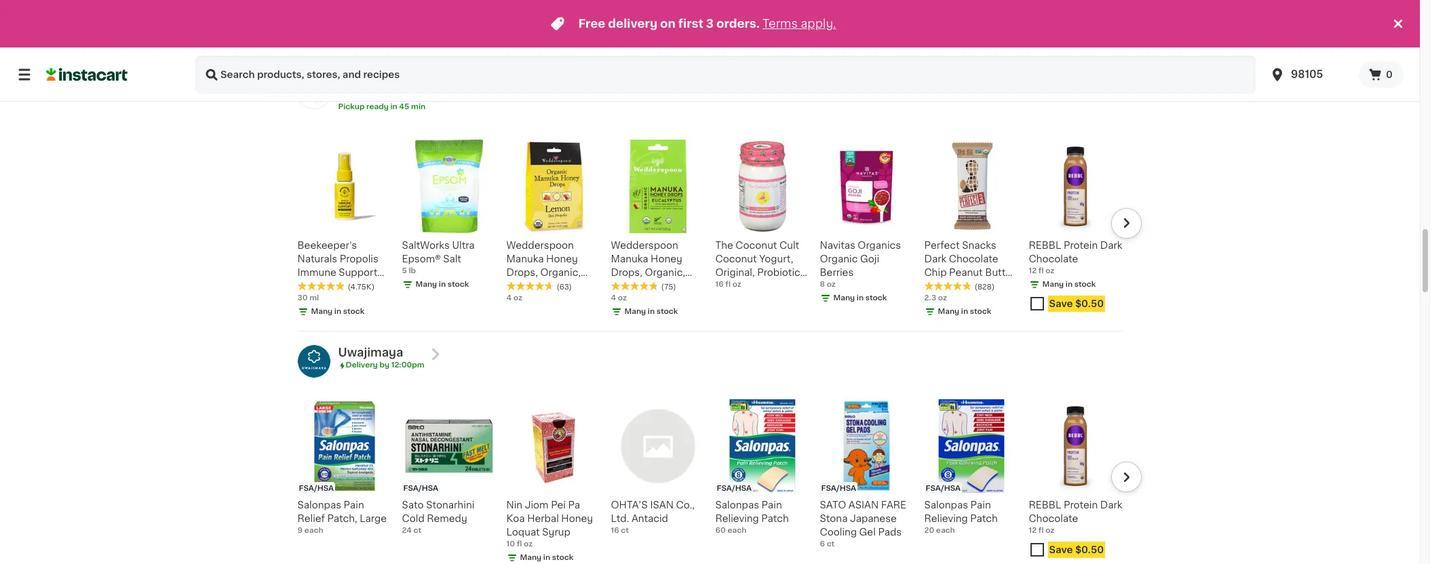 Task type: vqa. For each thing, say whether or not it's contained in the screenshot.
Organics
yes



Task type: locate. For each thing, give the bounding box(es) containing it.
1 vertical spatial rebbl protein dark chocolate 12 fl oz
[[1029, 500, 1123, 534]]

manuka up "lemon"
[[506, 255, 544, 264]]

cooling
[[820, 528, 857, 537]]

nin
[[506, 500, 523, 510]]

item carousel region containing salonpas pain relief patch, large
[[279, 394, 1142, 564]]

0 vertical spatial save $0.50 button
[[1029, 293, 1123, 318]]

loquat
[[506, 528, 540, 537]]

1 salonpas from the left
[[298, 500, 341, 510]]

relieving inside salonpas pain relieving patch 60 each
[[715, 514, 759, 523]]

2 rebbl from the top
[[1029, 500, 1061, 510]]

2 fsa/hsa from the left
[[403, 485, 438, 492]]

drops, up eucalyptus
[[611, 268, 642, 278]]

2.3 oz
[[924, 295, 947, 302]]

each inside salonpas pain relieving patch 60 each
[[728, 527, 747, 534]]

2 by from the top
[[380, 362, 389, 369]]

2 horizontal spatial salonpas
[[924, 500, 968, 510]]

0 horizontal spatial 4 oz
[[506, 295, 522, 302]]

by down uwajimaya
[[380, 362, 389, 369]]

patch inside salonpas pain relieving patch 60 each
[[761, 514, 789, 523]]

$0.50 for pcc community markets
[[1075, 299, 1104, 309]]

1 4 oz from the left
[[506, 295, 522, 302]]

0 vertical spatial rebbl protein dark chocolate 12 fl oz
[[1029, 241, 1123, 275]]

with
[[542, 282, 562, 291]]

1 each from the left
[[304, 527, 323, 534]]

salonpas up 20
[[924, 500, 968, 510]]

butter
[[985, 268, 1015, 278]]

0 vertical spatial by
[[380, 92, 389, 100]]

0 horizontal spatial ct
[[414, 527, 421, 534]]

★★★★★
[[298, 282, 345, 291], [298, 282, 345, 291], [506, 282, 554, 291], [506, 282, 554, 291], [611, 282, 658, 291], [611, 282, 658, 291], [924, 282, 972, 291], [924, 282, 972, 291]]

12
[[1029, 267, 1037, 275], [1029, 527, 1037, 534]]

0 horizontal spatial propolis
[[340, 255, 378, 264]]

1 horizontal spatial patch
[[970, 514, 998, 523]]

goji
[[860, 255, 879, 264]]

1 wedderspoon from the left
[[506, 241, 574, 250]]

0 vertical spatial propolis
[[340, 255, 378, 264]]

oz
[[1046, 267, 1055, 275], [733, 281, 741, 288], [827, 281, 836, 288], [513, 295, 522, 302], [618, 295, 627, 302], [938, 295, 947, 302], [1046, 527, 1055, 534], [524, 540, 533, 548]]

2.3
[[924, 295, 936, 302]]

salonpas up the relief
[[298, 500, 341, 510]]

pain inside the salonpas pain relieving patch 20 each
[[971, 500, 991, 510]]

organic, up (75)
[[645, 268, 685, 278]]

propolis
[[340, 255, 378, 264], [506, 295, 545, 305]]

salonpas inside salonpas pain relief patch, large 9 each
[[298, 500, 341, 510]]

markets
[[441, 78, 490, 89]]

instacart logo image
[[46, 66, 128, 83]]

sato
[[820, 500, 846, 510]]

2 save from the top
[[1049, 545, 1073, 555]]

cult
[[780, 241, 799, 250]]

each right 60
[[728, 527, 747, 534]]

1 rebbl from the top
[[1029, 241, 1061, 250]]

0 horizontal spatial wedderspoon
[[506, 241, 574, 250]]

pain inside salonpas pain relief patch, large 9 each
[[344, 500, 364, 510]]

1 vertical spatial delivery
[[346, 362, 378, 369]]

item carousel region for pcc community markets
[[279, 134, 1142, 326]]

chip
[[924, 268, 947, 278]]

beekeeper's naturals propolis immune support throat spray
[[298, 241, 378, 291]]

many in stock inside product group
[[1042, 281, 1096, 288]]

ct inside "ohta's isan co., ltd. antacid 16 ct"
[[621, 527, 629, 534]]

pain for 20
[[971, 500, 991, 510]]

support
[[339, 268, 377, 278]]

free
[[578, 18, 605, 29]]

relieving
[[715, 514, 759, 523], [924, 514, 968, 523]]

ct right "6"
[[827, 540, 835, 548]]

honey inside nin jiom pei pa koa herbal honey loquat syrup 10 fl oz
[[561, 514, 593, 523]]

0 horizontal spatial pain
[[344, 500, 364, 510]]

0 vertical spatial save $0.50
[[1049, 299, 1104, 309]]

ml
[[310, 295, 319, 302]]

coconut up yogurt,
[[736, 241, 777, 250]]

stock inside product group
[[1075, 281, 1096, 288]]

3 pain from the left
[[971, 500, 991, 510]]

wedderspoon for wedderspoon manuka honey drops, organic, eucalyptus
[[611, 241, 678, 250]]

beekeeper's
[[298, 241, 357, 250]]

1 patch from the left
[[761, 514, 789, 523]]

rebbl
[[1029, 241, 1061, 250], [1029, 500, 1061, 510]]

perfect snacks dark chocolate chip peanut butter protein bar
[[924, 241, 1015, 291]]

$0.50
[[1075, 299, 1104, 309], [1075, 545, 1104, 555]]

1 drops, from the left
[[506, 268, 538, 278]]

manuka up eucalyptus
[[611, 255, 648, 264]]

1 $0.50 from the top
[[1075, 299, 1104, 309]]

each
[[304, 527, 323, 534], [728, 527, 747, 534], [936, 527, 955, 534]]

wedderspoon inside wedderspoon manuka honey drops, organic, lemon with bee propolis
[[506, 241, 574, 250]]

oz inside the navitas organics organic goji berries 8 oz
[[827, 281, 836, 288]]

0 horizontal spatial drops,
[[506, 268, 538, 278]]

honey up (75)
[[651, 255, 682, 264]]

fsa/hsa for 20
[[926, 485, 961, 492]]

2 $0.50 from the top
[[1075, 545, 1104, 555]]

2 drops, from the left
[[611, 268, 642, 278]]

2 horizontal spatial each
[[936, 527, 955, 534]]

propolis inside beekeeper's naturals propolis immune support throat spray
[[340, 255, 378, 264]]

save $0.50 button
[[1029, 293, 1123, 318], [1029, 539, 1123, 564]]

1 vertical spatial save $0.50
[[1049, 545, 1104, 555]]

1 horizontal spatial wedderspoon
[[611, 241, 678, 250]]

free delivery on first 3 orders. terms apply.
[[578, 18, 836, 29]]

2 patch from the left
[[970, 514, 998, 523]]

organic, inside wedderspoon manuka honey drops, organic, lemon with bee propolis
[[540, 268, 581, 278]]

2 4 oz from the left
[[611, 295, 627, 302]]

oz inside nin jiom pei pa koa herbal honey loquat syrup 10 fl oz
[[524, 540, 533, 548]]

1 vertical spatial dark
[[924, 255, 947, 264]]

3 fsa/hsa from the left
[[717, 485, 752, 492]]

ct right 24
[[414, 527, 421, 534]]

organic
[[820, 255, 858, 264]]

item carousel region
[[279, 134, 1142, 326], [279, 394, 1142, 564]]

4 oz for wedderspoon manuka honey drops, organic, lemon with bee propolis
[[506, 295, 522, 302]]

0 vertical spatial dark
[[1100, 241, 1123, 250]]

product group
[[1029, 140, 1123, 318], [1029, 399, 1123, 564]]

uwajimaya image
[[298, 345, 330, 378]]

propolis inside wedderspoon manuka honey drops, organic, lemon with bee propolis
[[506, 295, 545, 305]]

0 horizontal spatial 16
[[611, 527, 619, 534]]

honey inside wedderspoon manuka honey drops, organic, lemon with bee propolis
[[546, 255, 578, 264]]

1 horizontal spatial manuka
[[611, 255, 648, 264]]

1 horizontal spatial propolis
[[506, 295, 545, 305]]

honey up (63)
[[546, 255, 578, 264]]

2 each from the left
[[728, 527, 747, 534]]

2 12 from the top
[[1029, 527, 1037, 534]]

1 vertical spatial 12
[[1029, 527, 1037, 534]]

0 vertical spatial item carousel region
[[279, 134, 1142, 326]]

salonpas inside salonpas pain relieving patch 60 each
[[715, 500, 759, 510]]

1 horizontal spatial each
[[728, 527, 747, 534]]

4 oz
[[506, 295, 522, 302], [611, 295, 627, 302]]

each down the relief
[[304, 527, 323, 534]]

0 vertical spatial delivery
[[346, 92, 378, 100]]

delivery down uwajimaya
[[346, 362, 378, 369]]

wedderspoon up with
[[506, 241, 574, 250]]

4 down eucalyptus
[[611, 295, 616, 302]]

salonpas for 60
[[715, 500, 759, 510]]

sato
[[402, 500, 424, 510]]

item carousel region for uwajimaya
[[279, 394, 1142, 564]]

4 oz down "lemon"
[[506, 295, 522, 302]]

98105 button
[[1261, 56, 1359, 94], [1269, 56, 1351, 94]]

9
[[298, 527, 303, 534]]

3
[[706, 18, 714, 29]]

sato stonarhini cold remedy 24 ct
[[402, 500, 475, 534]]

probiotic,
[[757, 268, 803, 278]]

0 horizontal spatial salonpas
[[298, 500, 341, 510]]

4 oz for wedderspoon manuka honey drops, organic, eucalyptus
[[611, 295, 627, 302]]

salonpas
[[298, 500, 341, 510], [715, 500, 759, 510], [924, 500, 968, 510]]

each inside the salonpas pain relieving patch 20 each
[[936, 527, 955, 534]]

protein inside perfect snacks dark chocolate chip peanut butter protein bar
[[924, 282, 959, 291]]

3 each from the left
[[936, 527, 955, 534]]

1 vertical spatial product group
[[1029, 399, 1123, 564]]

drops, inside 'wedderspoon manuka honey drops, organic, eucalyptus'
[[611, 268, 642, 278]]

save $0.50 button for pcc community markets
[[1029, 293, 1123, 318]]

organic, inside 'wedderspoon manuka honey drops, organic, eucalyptus'
[[645, 268, 685, 278]]

1 vertical spatial save $0.50 button
[[1029, 539, 1123, 564]]

4 down "lemon"
[[506, 295, 512, 302]]

1 horizontal spatial relieving
[[924, 514, 968, 523]]

1 manuka from the left
[[506, 255, 544, 264]]

2 item carousel region from the top
[[279, 394, 1142, 564]]

4 for wedderspoon manuka honey drops, organic, lemon with bee propolis
[[506, 295, 512, 302]]

the coconut cult coconut yogurt, original, probiotic, multi-serve
[[715, 241, 803, 291]]

0 vertical spatial 12
[[1029, 267, 1037, 275]]

0 vertical spatial $0.50
[[1075, 299, 1104, 309]]

2 horizontal spatial pain
[[971, 500, 991, 510]]

1 save $0.50 from the top
[[1049, 299, 1104, 309]]

1 horizontal spatial organic,
[[645, 268, 685, 278]]

original,
[[715, 268, 755, 278]]

by for 12:00pm
[[380, 362, 389, 369]]

berries
[[820, 268, 854, 278]]

relieving inside the salonpas pain relieving patch 20 each
[[924, 514, 968, 523]]

see eligible items
[[615, 18, 701, 28]]

ct inside sato stonarhini cold remedy 24 ct
[[414, 527, 421, 534]]

delivery for delivery by 12:00pm
[[346, 362, 378, 369]]

1 by from the top
[[380, 92, 389, 100]]

1 vertical spatial $0.50
[[1075, 545, 1104, 555]]

pain for large
[[344, 500, 364, 510]]

protein
[[1064, 241, 1098, 250], [924, 282, 959, 291], [1064, 500, 1098, 510]]

coconut up original,
[[715, 255, 757, 264]]

0 vertical spatial product group
[[1029, 140, 1123, 318]]

min
[[411, 103, 425, 111]]

2 save $0.50 button from the top
[[1029, 539, 1123, 564]]

salonpas up 60
[[715, 500, 759, 510]]

0 horizontal spatial organic,
[[540, 268, 581, 278]]

snacks
[[962, 241, 996, 250]]

16
[[715, 281, 724, 288], [611, 527, 619, 534]]

save for uwajimaya
[[1049, 545, 1073, 555]]

2 wedderspoon from the left
[[611, 241, 678, 250]]

limited time offer region
[[0, 0, 1390, 47]]

1 delivery from the top
[[346, 92, 378, 100]]

drops, up "lemon"
[[506, 268, 538, 278]]

2 salonpas from the left
[[715, 500, 759, 510]]

manuka inside wedderspoon manuka honey drops, organic, lemon with bee propolis
[[506, 255, 544, 264]]

4 fsa/hsa from the left
[[821, 485, 856, 492]]

0 horizontal spatial relieving
[[715, 514, 759, 523]]

bar
[[961, 282, 977, 291]]

1 pain from the left
[[344, 500, 364, 510]]

propolis up support
[[340, 255, 378, 264]]

3 salonpas from the left
[[924, 500, 968, 510]]

propolis down "lemon"
[[506, 295, 545, 305]]

0 horizontal spatial patch
[[761, 514, 789, 523]]

2 manuka from the left
[[611, 255, 648, 264]]

1 vertical spatial propolis
[[506, 295, 545, 305]]

2 organic, from the left
[[645, 268, 685, 278]]

0 horizontal spatial manuka
[[506, 255, 544, 264]]

1 product group from the top
[[1029, 140, 1123, 318]]

delivery
[[346, 92, 378, 100], [346, 362, 378, 369]]

1 relieving from the left
[[715, 514, 759, 523]]

0 vertical spatial rebbl
[[1029, 241, 1061, 250]]

honey down pa
[[561, 514, 593, 523]]

coconut
[[736, 241, 777, 250], [715, 255, 757, 264]]

2 4 from the left
[[611, 295, 616, 302]]

each right 20
[[936, 527, 955, 534]]

save $0.50 button for uwajimaya
[[1029, 539, 1123, 564]]

pain inside salonpas pain relieving patch 60 each
[[762, 500, 782, 510]]

1 horizontal spatial salonpas
[[715, 500, 759, 510]]

in
[[390, 103, 397, 111], [439, 281, 446, 288], [1066, 281, 1073, 288], [857, 295, 864, 302], [334, 308, 341, 316], [648, 308, 655, 316], [961, 308, 968, 316], [543, 554, 550, 561]]

drops, for lemon
[[506, 268, 538, 278]]

organic,
[[540, 268, 581, 278], [645, 268, 685, 278]]

1 vertical spatial save
[[1049, 545, 1073, 555]]

ultra
[[452, 241, 475, 250]]

8
[[820, 281, 825, 288]]

manuka for wedderspoon manuka honey drops, organic, eucalyptus
[[611, 255, 648, 264]]

organic, up (63)
[[540, 268, 581, 278]]

by up pickup ready in 45 min
[[380, 92, 389, 100]]

uwajimaya
[[338, 347, 403, 358]]

salonpas inside the salonpas pain relieving patch 20 each
[[924, 500, 968, 510]]

None search field
[[195, 56, 1256, 94]]

relieving up 20
[[924, 514, 968, 523]]

1 vertical spatial rebbl
[[1029, 500, 1061, 510]]

1 vertical spatial item carousel region
[[279, 394, 1142, 564]]

2 relieving from the left
[[924, 514, 968, 523]]

1 horizontal spatial 16
[[715, 281, 724, 288]]

many
[[416, 281, 437, 288], [1042, 281, 1064, 288], [834, 295, 855, 302], [311, 308, 333, 316], [625, 308, 646, 316], [938, 308, 959, 316], [520, 554, 542, 561]]

1 horizontal spatial 4 oz
[[611, 295, 627, 302]]

0 horizontal spatial 4
[[506, 295, 512, 302]]

pei
[[551, 500, 566, 510]]

2 pain from the left
[[762, 500, 782, 510]]

items
[[674, 18, 701, 28]]

save $0.50
[[1049, 299, 1104, 309], [1049, 545, 1104, 555]]

patch inside the salonpas pain relieving patch 20 each
[[970, 514, 998, 523]]

1 horizontal spatial ct
[[621, 527, 629, 534]]

12:00pm
[[391, 362, 424, 369]]

honey inside 'wedderspoon manuka honey drops, organic, eucalyptus'
[[651, 255, 682, 264]]

pain
[[344, 500, 364, 510], [762, 500, 782, 510], [971, 500, 991, 510]]

16 down original,
[[715, 281, 724, 288]]

fl
[[1039, 267, 1044, 275], [726, 281, 731, 288], [1039, 527, 1044, 534], [517, 540, 522, 548]]

delivery for delivery by 11:30am
[[346, 92, 378, 100]]

relieving up 60
[[715, 514, 759, 523]]

1 horizontal spatial pain
[[762, 500, 782, 510]]

1 horizontal spatial 4
[[611, 295, 616, 302]]

wedderspoon up eucalyptus
[[611, 241, 678, 250]]

item carousel region containing beekeeper's naturals propolis immune support throat spray
[[279, 134, 1142, 326]]

1 horizontal spatial drops,
[[611, 268, 642, 278]]

2 save $0.50 from the top
[[1049, 545, 1104, 555]]

2 product group from the top
[[1029, 399, 1123, 564]]

asian
[[849, 500, 879, 510]]

fsa/hsa
[[299, 485, 334, 492], [403, 485, 438, 492], [717, 485, 752, 492], [821, 485, 856, 492], [926, 485, 961, 492]]

2 vertical spatial dark
[[1100, 500, 1123, 510]]

navitas organics organic goji berries 8 oz
[[820, 241, 901, 288]]

ct down "ltd."
[[621, 527, 629, 534]]

nin jiom pei pa koa herbal honey loquat syrup 10 fl oz
[[506, 500, 593, 548]]

wedderspoon inside 'wedderspoon manuka honey drops, organic, eucalyptus'
[[611, 241, 678, 250]]

1 save from the top
[[1049, 299, 1073, 309]]

in inside product group
[[1066, 281, 1073, 288]]

2 98105 button from the left
[[1269, 56, 1351, 94]]

patch for salonpas pain relieving patch 60 each
[[761, 514, 789, 523]]

relieving for salonpas pain relieving patch 60 each
[[715, 514, 759, 523]]

orders.
[[716, 18, 760, 29]]

16 down "ltd."
[[611, 527, 619, 534]]

2 delivery from the top
[[346, 362, 378, 369]]

pa
[[568, 500, 580, 510]]

0 vertical spatial protein
[[1064, 241, 1098, 250]]

2 horizontal spatial ct
[[827, 540, 835, 548]]

5 fsa/hsa from the left
[[926, 485, 961, 492]]

1 vertical spatial 16
[[611, 527, 619, 534]]

4 oz down eucalyptus
[[611, 295, 627, 302]]

multi-
[[715, 282, 743, 291]]

drops, inside wedderspoon manuka honey drops, organic, lemon with bee propolis
[[506, 268, 538, 278]]

0 horizontal spatial each
[[304, 527, 323, 534]]

delivery up pickup
[[346, 92, 378, 100]]

1 fsa/hsa from the left
[[299, 485, 334, 492]]

1 vertical spatial protein
[[924, 282, 959, 291]]

1 vertical spatial by
[[380, 362, 389, 369]]

apply.
[[801, 18, 836, 29]]

1 save $0.50 button from the top
[[1029, 293, 1123, 318]]

1 4 from the left
[[506, 295, 512, 302]]

wedderspoon for wedderspoon manuka honey drops, organic, lemon with bee propolis
[[506, 241, 574, 250]]

1 item carousel region from the top
[[279, 134, 1142, 326]]

perfect
[[924, 241, 960, 250]]

manuka inside 'wedderspoon manuka honey drops, organic, eucalyptus'
[[611, 255, 648, 264]]

0 vertical spatial save
[[1049, 299, 1073, 309]]

rebbl protein dark chocolate 12 fl oz
[[1029, 241, 1123, 275], [1029, 500, 1123, 534]]

1 organic, from the left
[[540, 268, 581, 278]]



Task type: describe. For each thing, give the bounding box(es) containing it.
terms apply. link
[[763, 18, 836, 29]]

see eligible items button
[[611, 12, 705, 35]]

honey for wedderspoon manuka honey drops, organic, lemon with bee propolis
[[546, 255, 578, 264]]

salt
[[443, 255, 461, 264]]

each for salonpas pain relieving patch 20 each
[[936, 527, 955, 534]]

product group for uwajimaya
[[1029, 399, 1123, 564]]

each for salonpas pain relieving patch 60 each
[[728, 527, 747, 534]]

cold
[[402, 514, 425, 523]]

patch for salonpas pain relieving patch 20 each
[[970, 514, 998, 523]]

patch,
[[327, 514, 357, 523]]

yogurt,
[[759, 255, 793, 264]]

4 for wedderspoon manuka honey drops, organic, eucalyptus
[[611, 295, 616, 302]]

(4.75k)
[[348, 284, 375, 291]]

ohta's isan co., ltd. antacid 16 ct
[[611, 500, 695, 534]]

stona
[[820, 514, 848, 523]]

salonpas pain relieving patch 20 each
[[924, 500, 998, 534]]

fsa/hsa for 24
[[403, 485, 438, 492]]

24
[[402, 527, 412, 534]]

delivery
[[608, 18, 658, 29]]

fare
[[881, 500, 906, 510]]

each inside salonpas pain relief patch, large 9 each
[[304, 527, 323, 534]]

salonpas for large
[[298, 500, 341, 510]]

organics
[[858, 241, 901, 250]]

stonarhini
[[426, 500, 475, 510]]

(75)
[[661, 284, 676, 291]]

Search field
[[195, 56, 1256, 94]]

remedy
[[427, 514, 467, 523]]

salonpas pain relieving patch 60 each
[[715, 500, 789, 534]]

antacid
[[632, 514, 668, 523]]

dark inside perfect snacks dark chocolate chip peanut butter protein bar
[[924, 255, 947, 264]]

$0.50 for uwajimaya
[[1075, 545, 1104, 555]]

herbal
[[527, 514, 559, 523]]

(828)
[[975, 284, 995, 291]]

fsa/hsa for japanese
[[821, 485, 856, 492]]

peanut
[[949, 268, 983, 278]]

salonpas pain relief patch, large 9 each
[[298, 500, 387, 534]]

spray
[[331, 282, 358, 291]]

organic, for eucalyptus
[[645, 268, 685, 278]]

16 inside "ohta's isan co., ltd. antacid 16 ct"
[[611, 527, 619, 534]]

epsom®
[[402, 255, 441, 264]]

1 12 from the top
[[1029, 267, 1037, 275]]

1 98105 button from the left
[[1261, 56, 1359, 94]]

immune
[[298, 268, 336, 278]]

11:30am
[[391, 92, 422, 100]]

1 rebbl protein dark chocolate 12 fl oz from the top
[[1029, 241, 1123, 275]]

2 rebbl protein dark chocolate 12 fl oz from the top
[[1029, 500, 1123, 534]]

organic, for lemon
[[540, 268, 581, 278]]

throat
[[298, 282, 328, 291]]

naturals
[[298, 255, 337, 264]]

fl inside nin jiom pei pa koa herbal honey loquat syrup 10 fl oz
[[517, 540, 522, 548]]

on
[[660, 18, 676, 29]]

20
[[924, 527, 934, 534]]

2 vertical spatial protein
[[1064, 500, 1098, 510]]

0 vertical spatial coconut
[[736, 241, 777, 250]]

eucalyptus
[[611, 282, 664, 291]]

see
[[615, 18, 633, 28]]

by for 11:30am
[[380, 92, 389, 100]]

delivery by 11:30am
[[346, 92, 422, 100]]

pickup ready in 45 min
[[338, 103, 425, 111]]

30
[[298, 295, 308, 302]]

saltworks
[[402, 241, 450, 250]]

pcc community markets
[[338, 78, 490, 89]]

serve
[[743, 282, 771, 291]]

honey for wedderspoon manuka honey drops, organic, eucalyptus
[[651, 255, 682, 264]]

terms
[[763, 18, 798, 29]]

16 fl oz
[[715, 281, 741, 288]]

ohta's
[[611, 500, 648, 510]]

co.,
[[676, 500, 695, 510]]

(63)
[[557, 284, 572, 291]]

large
[[360, 514, 387, 523]]

6
[[820, 540, 825, 548]]

fsa/hsa for large
[[299, 485, 334, 492]]

koa
[[506, 514, 525, 523]]

0
[[1386, 70, 1393, 79]]

product group for pcc community markets
[[1029, 140, 1123, 318]]

save $0.50 for uwajimaya
[[1049, 545, 1104, 555]]

manuka for wedderspoon manuka honey drops, organic, lemon with bee propolis
[[506, 255, 544, 264]]

gel
[[859, 528, 876, 537]]

0 button
[[1359, 61, 1404, 88]]

chocolate inside perfect snacks dark chocolate chip peanut butter protein bar
[[949, 255, 998, 264]]

98105
[[1291, 69, 1323, 79]]

delivery by 12:00pm
[[346, 362, 424, 369]]

ready
[[366, 103, 389, 111]]

first
[[678, 18, 703, 29]]

30 ml
[[298, 295, 319, 302]]

save for pcc community markets
[[1049, 299, 1073, 309]]

bee
[[564, 282, 583, 291]]

ltd.
[[611, 514, 629, 523]]

japanese
[[850, 514, 897, 523]]

salonpas for 20
[[924, 500, 968, 510]]

eligible
[[636, 18, 671, 28]]

the
[[715, 241, 733, 250]]

relieving for salonpas pain relieving patch 20 each
[[924, 514, 968, 523]]

0 vertical spatial 16
[[715, 281, 724, 288]]

sato asian fare stona japanese cooling gel pads 6 ct
[[820, 500, 906, 548]]

drops, for eucalyptus
[[611, 268, 642, 278]]

navitas
[[820, 241, 855, 250]]

relief
[[298, 514, 325, 523]]

pads
[[878, 528, 902, 537]]

60
[[715, 527, 726, 534]]

isan
[[650, 500, 674, 510]]

pickup
[[338, 103, 365, 111]]

lemon
[[506, 282, 539, 291]]

10
[[506, 540, 515, 548]]

1 vertical spatial coconut
[[715, 255, 757, 264]]

pcc
[[338, 78, 365, 89]]

save $0.50 for pcc community markets
[[1049, 299, 1104, 309]]

fsa/hsa for 60
[[717, 485, 752, 492]]

many inside product group
[[1042, 281, 1064, 288]]

pain for 60
[[762, 500, 782, 510]]

ct inside sato asian fare stona japanese cooling gel pads 6 ct
[[827, 540, 835, 548]]

lb
[[409, 267, 416, 275]]

wedderspoon manuka honey drops, organic, eucalyptus
[[611, 241, 685, 291]]



